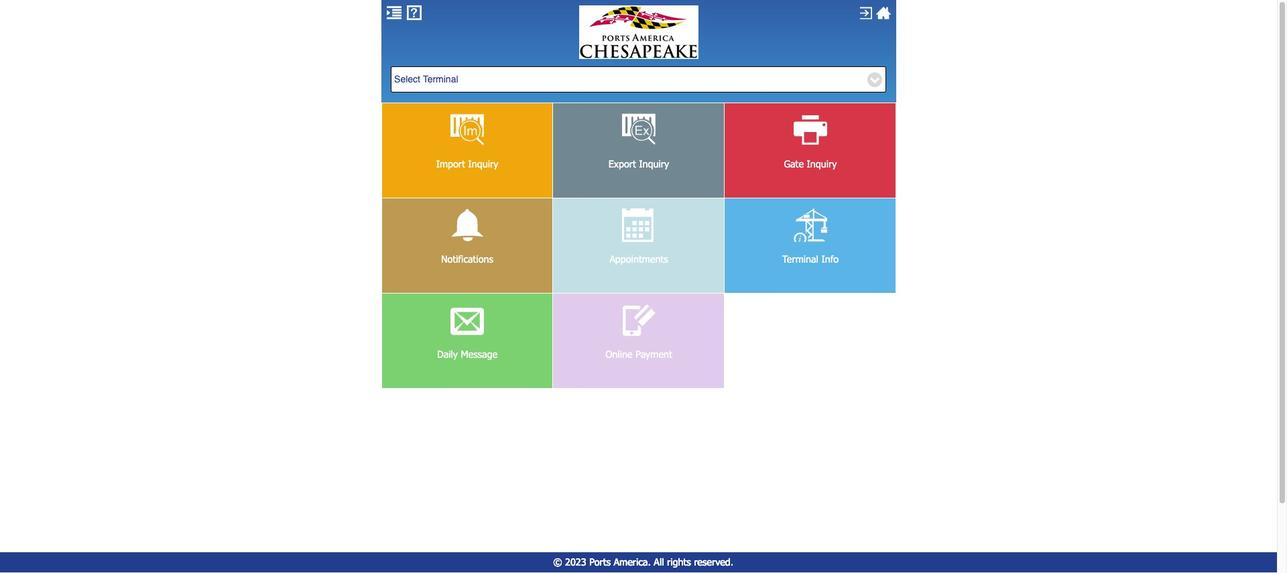 Task type: describe. For each thing, give the bounding box(es) containing it.
import
[[436, 158, 465, 169]]

daily message link
[[382, 293, 553, 388]]

all
[[654, 557, 664, 568]]

inquiry for import inquiry
[[468, 158, 499, 169]]

export inquiry
[[609, 158, 670, 169]]

gate inquiry
[[784, 158, 837, 169]]

ports
[[590, 557, 611, 568]]

select terminal
[[394, 74, 458, 85]]

© 2023 ports america. all rights reserved. footer
[[0, 553, 1287, 573]]

inquiry for export inquiry
[[639, 158, 670, 169]]

rights
[[667, 557, 691, 568]]

inquiry for gate inquiry
[[807, 158, 837, 169]]

gate
[[784, 158, 804, 169]]

terminal info
[[783, 253, 839, 265]]

message
[[461, 349, 498, 360]]

info
[[822, 253, 839, 265]]

import inquiry link
[[382, 103, 553, 198]]

daily message
[[437, 349, 498, 360]]

daily
[[437, 349, 458, 360]]

2023
[[566, 557, 587, 568]]

1 vertical spatial terminal
[[783, 253, 819, 265]]

©
[[554, 557, 563, 568]]

notifications link
[[382, 198, 553, 293]]

reserved.
[[694, 557, 734, 568]]



Task type: locate. For each thing, give the bounding box(es) containing it.
america.
[[614, 557, 651, 568]]

inquiry
[[468, 158, 499, 169], [639, 158, 670, 169], [807, 158, 837, 169]]

notifications
[[441, 253, 494, 265]]

import inquiry
[[436, 158, 499, 169]]

2 horizontal spatial inquiry
[[807, 158, 837, 169]]

1 inquiry from the left
[[468, 158, 499, 169]]

inquiry right gate
[[807, 158, 837, 169]]

0 horizontal spatial inquiry
[[468, 158, 499, 169]]

inquiry right import
[[468, 158, 499, 169]]

export
[[609, 158, 636, 169]]

1 horizontal spatial inquiry
[[639, 158, 670, 169]]

port america logo image
[[579, 6, 699, 59]]

terminal
[[423, 74, 458, 85], [783, 253, 819, 265]]

0 vertical spatial terminal
[[423, 74, 458, 85]]

select terminal banner
[[381, 0, 896, 103]]

© 2023 ports america. all rights reserved.
[[554, 557, 734, 568]]

gate inquiry link
[[725, 103, 896, 198]]

terminal right select
[[423, 74, 458, 85]]

select
[[394, 74, 421, 85]]

0 horizontal spatial terminal
[[423, 74, 458, 85]]

terminal info link
[[725, 198, 896, 293]]

1 horizontal spatial terminal
[[783, 253, 819, 265]]

terminal inside banner
[[423, 74, 458, 85]]

2 inquiry from the left
[[639, 158, 670, 169]]

inquiry right export
[[639, 158, 670, 169]]

3 inquiry from the left
[[807, 158, 837, 169]]

terminal left the info
[[783, 253, 819, 265]]

export inquiry link
[[554, 103, 725, 198]]



Task type: vqa. For each thing, say whether or not it's contained in the screenshot.
Port America logo
yes



